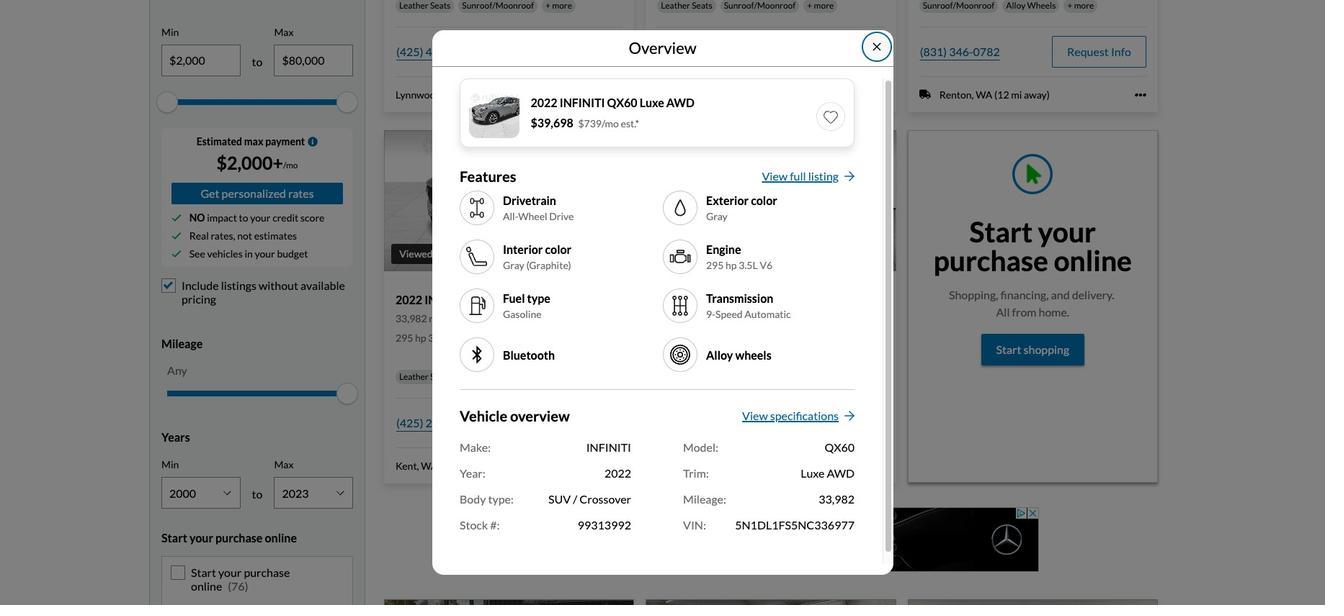 Task type: locate. For each thing, give the bounding box(es) containing it.
interior color image
[[465, 246, 489, 269]]

mi
[[480, 88, 491, 101], [1011, 88, 1022, 101], [429, 312, 440, 325], [691, 312, 702, 325], [456, 460, 467, 472]]

great inside $34,000 est. $765/mo.* great deal
[[821, 346, 855, 359]]

arrow right image inside view specifications link
[[844, 411, 855, 423]]

infiniti for 2022 infiniti qx60 luxe awd
[[425, 293, 470, 307]]

mi right (13
[[456, 460, 467, 472]]

away) for renton, wa (12 mi away)
[[1024, 88, 1050, 101]]

1 (425) from the top
[[396, 44, 423, 58]]

(76)
[[228, 580, 248, 594]]

impact
[[207, 212, 237, 224]]

2 vertical spatial online
[[191, 580, 222, 594]]

1 vertical spatial view
[[742, 410, 768, 423]]

to up start your purchase online dropdown button
[[252, 488, 263, 502]]

1 vertical spatial arrow right image
[[844, 411, 855, 423]]

2 great from the left
[[821, 346, 855, 359]]

request info for 6916
[[805, 416, 869, 430]]

request info for 9459
[[544, 416, 608, 430]]

0 vertical spatial qx60
[[607, 96, 638, 110]]

2 vertical spatial qx60
[[825, 441, 855, 455]]

0 horizontal spatial great
[[559, 346, 593, 359]]

1 horizontal spatial 400
[[812, 293, 832, 307]]

purchase inside dropdown button
[[215, 532, 263, 545]]

v6 inside 24,240 mi 400 hp 3l v6
[[703, 332, 716, 344]]

seats down alloy
[[692, 372, 712, 382]]

wheels
[[735, 348, 771, 362]]

marysville,
[[657, 460, 706, 472]]

drivetrain image
[[465, 197, 489, 220]]

arrow right image right listing
[[844, 171, 855, 183]]

hp inside 24,240 mi 400 hp 3l v6
[[677, 332, 688, 344]]

1 horizontal spatial 33,982
[[819, 493, 855, 507]]

(425) left 284-
[[396, 416, 423, 430]]

infiniti up 33,982 mi 295 hp 3.5l v6
[[425, 293, 470, 307]]

0 horizontal spatial hp
[[415, 332, 426, 344]]

ellipsis h image up crossover
[[611, 461, 623, 472]]

arrow right image
[[844, 171, 855, 183], [844, 411, 855, 423]]

0 horizontal spatial online
[[191, 580, 222, 594]]

color up (graphite) on the top of page
[[545, 243, 572, 257]]

1 vertical spatial 33,982
[[819, 493, 855, 507]]

leather down 33,982 mi 295 hp 3.5l v6
[[399, 372, 428, 382]]

awd inside 2022 infiniti qx60 luxe awd $39,698 $739/mo est.*
[[667, 96, 695, 110]]

ellipsis h image up the est.* at the top of the page
[[611, 89, 623, 101]]

qx60 left 'fuel'
[[472, 293, 502, 307]]

v6 inside 33,982 mi 295 hp 3.5l v6
[[449, 332, 462, 344]]

33,982 down the viewed
[[396, 312, 427, 325]]

hp for 2018 infiniti q60 red sport 400 coupe rwd
[[677, 332, 688, 344]]

transmission
[[706, 292, 773, 306]]

body type:
[[460, 493, 514, 507]]

1 seats from the left
[[430, 372, 451, 382]]

400 right the sport
[[812, 293, 832, 307]]

gray for interior color
[[503, 259, 524, 271]]

year:
[[460, 467, 485, 481]]

hp left 3l
[[677, 332, 688, 344]]

hp inside engine 295 hp 3.5l v6
[[726, 259, 737, 271]]

features
[[460, 168, 516, 185]]

start inside dropdown button
[[161, 532, 187, 545]]

2 leather seats from the left
[[661, 372, 712, 382]]

gray inside the exterior color gray
[[706, 210, 728, 222]]

0 horizontal spatial leather seats
[[399, 372, 451, 382]]

1 vertical spatial purchase
[[215, 532, 263, 545]]

engine image
[[669, 246, 692, 269]]

wa left the (16
[[445, 88, 462, 101]]

check image up check icon
[[171, 231, 182, 241]]

0 vertical spatial arrow right image
[[844, 171, 855, 183]]

0 vertical spatial 3.5l
[[739, 259, 758, 271]]

2022 right (253)
[[711, 44, 738, 58]]

gray down exterior
[[706, 210, 728, 222]]

min up min text field
[[161, 26, 179, 38]]

wa down model:
[[708, 460, 724, 472]]

max
[[244, 135, 263, 148]]

awd for 2022 infiniti qx60 luxe awd $39,698 $739/mo est.*
[[667, 96, 695, 110]]

seats up 284-
[[430, 372, 451, 382]]

max down years dropdown button
[[274, 459, 294, 471]]

400 down 24,240
[[657, 332, 675, 344]]

color inside the exterior color gray
[[751, 194, 777, 208]]

model:
[[683, 441, 718, 455]]

color for exterior color
[[751, 194, 777, 208]]

(831) 346-0782
[[920, 44, 1000, 58]]

2 horizontal spatial online
[[1054, 245, 1132, 278]]

luxe for 2022 infiniti qx60 luxe awd $39,698 $739/mo est.*
[[640, 96, 665, 110]]

color right exterior
[[751, 194, 777, 208]]

0 vertical spatial check image
[[171, 213, 182, 223]]

0 horizontal spatial awd
[[531, 293, 560, 307]]

awd up gasoline
[[531, 293, 560, 307]]

away) right the (16
[[493, 88, 519, 101]]

gray down the interior
[[503, 259, 524, 271]]

infiniti inside 2022 infiniti qx60 luxe awd $39,698 $739/mo est.*
[[560, 96, 605, 110]]

1 horizontal spatial color
[[751, 194, 777, 208]]

luxe down (253)
[[640, 96, 665, 110]]

1 min from the top
[[161, 26, 179, 38]]

0 horizontal spatial deal
[[595, 346, 623, 359]]

1 vertical spatial luxe
[[504, 293, 529, 307]]

1 vertical spatial gray
[[503, 259, 524, 271]]

3.5l left bluetooth icon
[[428, 332, 447, 344]]

interior
[[503, 243, 543, 257]]

1 horizontal spatial deal
[[857, 346, 885, 359]]

3.5l inside engine 295 hp 3.5l v6
[[739, 259, 758, 271]]

shopping, financing, and delivery. all from home.
[[949, 289, 1117, 319]]

mi for (16
[[480, 88, 491, 101]]

gray
[[706, 210, 728, 222], [503, 259, 524, 271]]

3.5l
[[739, 259, 758, 271], [428, 332, 447, 344]]

your inside dropdown button
[[189, 532, 213, 545]]

info for (425) 284-9459
[[587, 416, 608, 430]]

1 vertical spatial online
[[265, 532, 297, 545]]

(425) for (425) 441-3384
[[396, 44, 423, 58]]

leather for (360)
[[661, 372, 690, 382]]

1 vertical spatial awd
[[531, 293, 560, 307]]

(12
[[994, 88, 1009, 101]]

0 vertical spatial 295
[[706, 259, 724, 271]]

mileage:
[[683, 493, 726, 507]]

0 horizontal spatial luxe
[[504, 293, 529, 307]]

luxe
[[640, 96, 665, 110], [504, 293, 529, 307], [801, 467, 825, 481]]

1 horizontal spatial great
[[821, 346, 855, 359]]

1 arrow right image from the top
[[844, 171, 855, 183]]

leather
[[399, 372, 428, 382], [661, 372, 690, 382]]

0 horizontal spatial v6
[[449, 332, 462, 344]]

qx60 inside 2022 infiniti qx60 luxe awd $39,698 $739/mo est.*
[[607, 96, 638, 110]]

close modal overview image
[[871, 41, 882, 53]]

view right 6916
[[742, 410, 768, 423]]

wa left (12 in the right of the page
[[976, 88, 992, 101]]

1 vertical spatial color
[[545, 243, 572, 257]]

1 horizontal spatial online
[[265, 532, 297, 545]]

make:
[[460, 441, 491, 455]]

0 horizontal spatial 295
[[396, 332, 413, 344]]

1 vertical spatial to
[[239, 212, 248, 224]]

luxe up gasoline
[[504, 293, 529, 307]]

$34,000 est. $765/mo.* great deal
[[821, 310, 885, 359]]

view
[[762, 170, 788, 183], [742, 410, 768, 423]]

away) right (12 in the right of the page
[[1024, 88, 1050, 101]]

color for interior color
[[545, 243, 572, 257]]

1 vertical spatial 295
[[396, 332, 413, 344]]

min
[[161, 26, 179, 38], [161, 459, 179, 471]]

v6 up red
[[760, 259, 772, 271]]

sport
[[781, 293, 810, 307]]

2 horizontal spatial v6
[[760, 259, 772, 271]]

1 vertical spatial min
[[161, 459, 179, 471]]

2022
[[711, 44, 738, 58], [531, 96, 558, 110], [396, 293, 422, 307], [604, 467, 631, 481]]

400 inside 24,240 mi 400 hp 3l v6
[[657, 332, 675, 344]]

max up max text box
[[274, 26, 294, 38]]

deal left the alloy wheels icon
[[595, 346, 623, 359]]

sunroof/moonroof
[[462, 372, 534, 382]]

check image left the no
[[171, 213, 182, 223]]

black 2022 infiniti qx80 premium select rwd suv / crossover rear-wheel drive automatic image
[[908, 600, 1158, 606]]

infiniti up $739/mo
[[560, 96, 605, 110]]

vehicle
[[460, 408, 507, 425]]

mileage
[[161, 337, 203, 351]]

to
[[252, 55, 263, 68], [239, 212, 248, 224], [252, 488, 263, 502]]

to right min text field
[[252, 55, 263, 68]]

arrow right image inside view full listing link
[[844, 171, 855, 183]]

request info button
[[790, 36, 885, 67], [1052, 36, 1146, 67], [528, 408, 623, 439], [790, 408, 885, 439]]

financing,
[[1001, 289, 1049, 302]]

online
[[1054, 245, 1132, 278], [265, 532, 297, 545], [191, 580, 222, 594]]

1 horizontal spatial 295
[[706, 259, 724, 271]]

0 horizontal spatial qx60
[[472, 293, 502, 307]]

info for (360) 548-6916
[[849, 416, 869, 430]]

vehicle overview
[[460, 408, 570, 425]]

3l
[[690, 332, 701, 344]]

2 check image from the top
[[171, 231, 182, 241]]

2 horizontal spatial awd
[[827, 467, 855, 481]]

2 arrow right image from the top
[[844, 411, 855, 423]]

exterior color gray
[[706, 194, 777, 222]]

346-
[[949, 44, 973, 58]]

2 seats from the left
[[692, 372, 712, 382]]

mi right the (16
[[480, 88, 491, 101]]

0 horizontal spatial 3.5l
[[428, 332, 447, 344]]

0 vertical spatial luxe
[[640, 96, 665, 110]]

request info button for (425) 284-9459
[[528, 408, 623, 439]]

1 horizontal spatial v6
[[703, 332, 716, 344]]

0 vertical spatial awd
[[667, 96, 695, 110]]

2022 for 2022 infiniti qx60 luxe awd $39,698 $739/mo est.*
[[531, 96, 558, 110]]

leather down the alloy wheels icon
[[661, 372, 690, 382]]

est.
[[829, 330, 843, 341]]

info circle image
[[308, 137, 318, 147]]

infiniti up 9-
[[686, 293, 732, 307]]

#:
[[490, 519, 500, 533]]

awd down specifications
[[827, 467, 855, 481]]

body
[[460, 493, 486, 507]]

1 vertical spatial (425)
[[396, 416, 423, 430]]

arrow right image right specifications
[[844, 411, 855, 423]]

1 max from the top
[[274, 26, 294, 38]]

ellipsis h image for kent, wa
[[611, 461, 623, 472]]

white 2018 infiniti q50 3.0t luxe rwd sedan rear-wheel drive automatic image
[[384, 600, 634, 606]]

0 horizontal spatial gray
[[503, 259, 524, 271]]

leather seats
[[399, 372, 451, 382], [661, 372, 712, 382]]

2022 up $39,698
[[531, 96, 558, 110]]

awd
[[667, 96, 695, 110], [531, 293, 560, 307], [827, 467, 855, 481]]

1 leather from the left
[[399, 372, 428, 382]]

max
[[274, 26, 294, 38], [274, 459, 294, 471]]

1 horizontal spatial qx60
[[607, 96, 638, 110]]

away) for kent, wa (13 mi away)
[[469, 460, 495, 472]]

start your purchase online up financing,
[[934, 216, 1132, 278]]

ellipsis h image
[[1135, 89, 1146, 101], [873, 461, 885, 472]]

great down est.
[[821, 346, 855, 359]]

1 horizontal spatial luxe
[[640, 96, 665, 110]]

33,982 inside 33,982 mi 295 hp 3.5l v6
[[396, 312, 427, 325]]

3384
[[450, 44, 476, 58]]

to up real rates, not estimates at the left top
[[239, 212, 248, 224]]

leather seats down the alloy wheels icon
[[661, 372, 712, 382]]

overview
[[629, 38, 696, 58]]

arrow right image for features
[[844, 171, 855, 183]]

ellipsis h image left truck image
[[873, 89, 885, 101]]

gray inside interior color gray (graphite)
[[503, 259, 524, 271]]

33,982 down luxe awd
[[819, 493, 855, 507]]

24,240 mi 400 hp 3l v6
[[657, 312, 716, 344]]

online inside dropdown button
[[265, 532, 297, 545]]

away) down make:
[[469, 460, 495, 472]]

2 horizontal spatial hp
[[726, 259, 737, 271]]

0 vertical spatial 33,982
[[396, 312, 427, 325]]

request for 0782
[[1067, 44, 1109, 58]]

infiniti up crossover
[[586, 441, 631, 455]]

33,982 inside overview dialog
[[819, 493, 855, 507]]

2 horizontal spatial luxe
[[801, 467, 825, 481]]

99313992
[[578, 519, 631, 533]]

request for 6916
[[805, 416, 847, 430]]

start your purchase online up (76)
[[161, 532, 297, 545]]

wa left (13
[[421, 460, 438, 472]]

0 horizontal spatial 33,982
[[396, 312, 427, 325]]

great right bluetooth at left
[[559, 346, 593, 359]]

start your purchase online
[[934, 216, 1132, 278], [161, 532, 297, 545], [191, 566, 290, 594]]

0 vertical spatial min
[[161, 26, 179, 38]]

wa
[[445, 88, 462, 101], [707, 88, 723, 101], [976, 88, 992, 101], [421, 460, 438, 472], [708, 460, 724, 472]]

0 horizontal spatial color
[[545, 243, 572, 257]]

1 horizontal spatial hp
[[677, 332, 688, 344]]

your
[[250, 212, 271, 224], [1038, 216, 1096, 249], [255, 248, 275, 260], [189, 532, 213, 545], [218, 566, 242, 580]]

leather seats up (425) 284-9459
[[399, 372, 451, 382]]

alloy wheels image
[[669, 344, 692, 367]]

1 vertical spatial 3.5l
[[428, 332, 447, 344]]

1 leather seats from the left
[[399, 372, 451, 382]]

(425) left 441- in the top of the page
[[396, 44, 423, 58]]

great
[[559, 346, 593, 359], [821, 346, 855, 359]]

away)
[[493, 88, 519, 101], [1024, 88, 1050, 101], [469, 460, 495, 472]]

1 horizontal spatial 3.5l
[[739, 259, 758, 271]]

coupe
[[834, 293, 868, 307]]

548-
[[687, 416, 711, 430]]

2022 up 33,982 mi 295 hp 3.5l v6
[[396, 293, 422, 307]]

wa right lakewood,
[[707, 88, 723, 101]]

no impact to your credit score
[[189, 212, 325, 224]]

0 vertical spatial max
[[274, 26, 294, 38]]

0782
[[973, 44, 1000, 58]]

mi for (13
[[456, 460, 467, 472]]

red
[[759, 293, 779, 307]]

alloy
[[706, 348, 733, 362]]

color inside interior color gray (graphite)
[[545, 243, 572, 257]]

0 horizontal spatial seats
[[430, 372, 451, 382]]

1 horizontal spatial gray
[[706, 210, 728, 222]]

v6 right 3l
[[703, 332, 716, 344]]

mi left fuel type image
[[429, 312, 440, 325]]

min down the years
[[161, 459, 179, 471]]

mi left 9-
[[691, 312, 702, 325]]

hp down engine
[[726, 259, 737, 271]]

qx60 for 2022 infiniti qx60 luxe awd
[[472, 293, 502, 307]]

listings
[[221, 279, 256, 292]]

2 deal from the left
[[857, 346, 885, 359]]

gasoline
[[503, 308, 542, 320]]

3.5l down engine
[[739, 259, 758, 271]]

start your purchase online down start your purchase online dropdown button
[[191, 566, 290, 594]]

1 horizontal spatial awd
[[667, 96, 695, 110]]

9459
[[450, 416, 476, 430]]

graphite shadow 2022 infiniti qx60 luxe awd suv / crossover all-wheel drive 9-speed automatic image
[[384, 131, 634, 271]]

hp inside 33,982 mi 295 hp 3.5l v6
[[415, 332, 426, 344]]

0 vertical spatial ellipsis h image
[[1135, 89, 1146, 101]]

request
[[805, 44, 847, 58], [1067, 44, 1109, 58], [544, 416, 585, 430], [805, 416, 847, 430]]

hp left bluetooth icon
[[415, 332, 426, 344]]

2 leather from the left
[[661, 372, 690, 382]]

Min text field
[[162, 45, 240, 76]]

request for 9459
[[544, 416, 585, 430]]

request info button for (360) 548-6916
[[790, 408, 885, 439]]

0 vertical spatial gray
[[706, 210, 728, 222]]

(graphite)
[[526, 259, 571, 271]]

no
[[189, 212, 205, 224]]

2 horizontal spatial qx60
[[825, 441, 855, 455]]

1 horizontal spatial leather seats
[[661, 372, 712, 382]]

1 horizontal spatial leather
[[661, 372, 690, 382]]

(425)
[[396, 44, 423, 58], [396, 416, 423, 430]]

infiniti
[[560, 96, 605, 110], [425, 293, 470, 307], [686, 293, 732, 307], [586, 441, 631, 455]]

qx60 up luxe awd
[[825, 441, 855, 455]]

deal down $765/mo.*
[[857, 346, 885, 359]]

mi right (12 in the right of the page
[[1011, 88, 1022, 101]]

luxe up 5n1dl1fs5nc336977
[[801, 467, 825, 481]]

exterior color image
[[669, 197, 692, 220]]

1 horizontal spatial ellipsis h image
[[1135, 89, 1146, 101]]

0 horizontal spatial ellipsis h image
[[873, 461, 885, 472]]

0 horizontal spatial 400
[[657, 332, 675, 344]]

get personalized rates button
[[171, 183, 343, 205]]

qx60 up the est.* at the top of the page
[[607, 96, 638, 110]]

0 horizontal spatial leather
[[399, 372, 428, 382]]

2022 infiniti qx60 luxe awd image
[[469, 88, 520, 139]]

gray 2021 infiniti qx80 luxe 4wd suv / crossover all-wheel drive automatic image
[[646, 600, 896, 606]]

33,982
[[396, 312, 427, 325], [819, 493, 855, 507]]

estimated max payment
[[197, 135, 305, 148]]

2 (425) from the top
[[396, 416, 423, 430]]

include listings without available pricing
[[182, 279, 345, 306]]

0 vertical spatial (425)
[[396, 44, 423, 58]]

2022 inside button
[[711, 44, 738, 58]]

1 vertical spatial check image
[[171, 231, 182, 241]]

from
[[1012, 306, 1036, 319]]

1 vertical spatial max
[[274, 459, 294, 471]]

2022 up crossover
[[604, 467, 631, 481]]

295
[[706, 259, 724, 271], [396, 332, 413, 344]]

lakewood, wa
[[657, 88, 723, 101]]

trim:
[[683, 467, 709, 481]]

1 vertical spatial qx60
[[472, 293, 502, 307]]

not
[[237, 230, 252, 242]]

leather for (425)
[[399, 372, 428, 382]]

0 vertical spatial 400
[[812, 293, 832, 307]]

0 vertical spatial color
[[751, 194, 777, 208]]

2022 inside 2022 infiniti qx60 luxe awd $39,698 $739/mo est.*
[[531, 96, 558, 110]]

view full listing link
[[762, 168, 855, 191]]

1 vertical spatial start your purchase online
[[161, 532, 297, 545]]

0 vertical spatial online
[[1054, 245, 1132, 278]]

bluetooth image
[[465, 344, 489, 367]]

1 vertical spatial 400
[[657, 332, 675, 344]]

fuel type image
[[465, 295, 489, 318]]

luxe inside 2022 infiniti qx60 luxe awd $39,698 $739/mo est.*
[[640, 96, 665, 110]]

0 vertical spatial view
[[762, 170, 788, 183]]

v6 left bluetooth icon
[[449, 332, 462, 344]]

$739/mo
[[579, 118, 619, 130]]

check image
[[171, 213, 182, 223], [171, 231, 182, 241]]

1 horizontal spatial seats
[[692, 372, 712, 382]]

ellipsis h image
[[611, 89, 623, 101], [873, 89, 885, 101], [611, 461, 623, 472]]

seats for 6916
[[692, 372, 712, 382]]

view left full
[[762, 170, 788, 183]]

awd down (253)
[[667, 96, 695, 110]]

request for 2022
[[805, 44, 847, 58]]



Task type: describe. For each thing, give the bounding box(es) containing it.
overview
[[510, 408, 570, 425]]

drivetrain all-wheel drive
[[503, 194, 574, 222]]

type
[[527, 292, 550, 306]]

budget
[[277, 248, 308, 260]]

view full listing
[[762, 170, 839, 183]]

stock #:
[[460, 519, 500, 533]]

qx60 for 2022 infiniti qx60 luxe awd $39,698 $739/mo est.*
[[607, 96, 638, 110]]

mi inside 24,240 mi 400 hp 3l v6
[[691, 312, 702, 325]]

start your purchase online inside dropdown button
[[161, 532, 297, 545]]

(425) 441-3384
[[396, 44, 476, 58]]

vin:
[[683, 519, 706, 533]]

interior color gray (graphite)
[[503, 243, 572, 271]]

info for (253) 201-2022
[[849, 44, 869, 58]]

shopping,
[[949, 289, 998, 302]]

full
[[790, 170, 806, 183]]

bluetooth
[[503, 348, 555, 362]]

leather seats for 284-
[[399, 372, 451, 382]]

1 great from the left
[[559, 346, 593, 359]]

est. $765/mo.* button
[[829, 328, 885, 343]]

(425) for (425) 284-9459
[[396, 416, 423, 430]]

2 vertical spatial start your purchase online
[[191, 566, 290, 594]]

all
[[996, 306, 1010, 319]]

view for vehicle overview
[[742, 410, 768, 423]]

request info button for (831) 346-0782
[[1052, 36, 1146, 67]]

wa for kent,
[[421, 460, 438, 472]]

(831)
[[920, 44, 947, 58]]

mileage button
[[161, 327, 353, 363]]

wheel
[[518, 210, 547, 222]]

awd for 2022 infiniti qx60 luxe awd
[[531, 293, 560, 307]]

(360) 548-6916
[[658, 416, 738, 430]]

delivery.
[[1072, 289, 1114, 302]]

2 vertical spatial luxe
[[801, 467, 825, 481]]

real rates, not estimates
[[189, 230, 297, 242]]

pure white 2018 infiniti q60 red sport 400 coupe rwd coupe rear-wheel drive 7-speed automatic image
[[646, 131, 896, 271]]

shopping
[[1024, 343, 1069, 357]]

away) for lynnwood, wa (16 mi away)
[[493, 88, 519, 101]]

specifications
[[770, 410, 839, 423]]

advertisement region
[[514, 508, 1039, 573]]

0 vertical spatial start your purchase online
[[934, 216, 1132, 278]]

marysville, wa
[[657, 460, 724, 472]]

6916
[[711, 416, 738, 430]]

infiniti for 2022 infiniti qx60 luxe awd $39,698 $739/mo est.*
[[560, 96, 605, 110]]

lynnwood, wa (16 mi away)
[[396, 88, 519, 101]]

(253) 201-2022
[[658, 44, 738, 58]]

wa for lakewood,
[[707, 88, 723, 101]]

295 inside 33,982 mi 295 hp 3.5l v6
[[396, 332, 413, 344]]

0 vertical spatial to
[[252, 55, 263, 68]]

type:
[[488, 493, 514, 507]]

start your purchase online button
[[161, 521, 353, 557]]

lynnwood,
[[396, 88, 443, 101]]

$2,000+ /mo
[[216, 152, 298, 174]]

33,982 for 33,982
[[819, 493, 855, 507]]

mi for (12
[[1011, 88, 1022, 101]]

$34,000
[[831, 310, 885, 327]]

v6 for 2022 infiniti qx60 luxe awd
[[449, 332, 462, 344]]

lakewood,
[[657, 88, 705, 101]]

truck image
[[919, 89, 931, 100]]

engine
[[706, 243, 741, 257]]

view specifications
[[742, 410, 839, 423]]

stock
[[460, 519, 488, 533]]

2022 infiniti qx60 luxe awd
[[396, 293, 560, 307]]

luxe awd
[[801, 467, 855, 481]]

v6 inside engine 295 hp 3.5l v6
[[760, 259, 772, 271]]

get
[[201, 186, 219, 200]]

201-
[[687, 44, 711, 58]]

(425) 284-9459 button
[[396, 408, 477, 439]]

start inside button
[[996, 343, 1021, 357]]

gray for exterior color
[[706, 210, 728, 222]]

suv / crossover
[[548, 493, 631, 507]]

check image
[[171, 249, 182, 259]]

see vehicles in your budget
[[189, 248, 308, 260]]

leather seats for 548-
[[661, 372, 712, 382]]

3.5l inside 33,982 mi 295 hp 3.5l v6
[[428, 332, 447, 344]]

2018
[[657, 293, 684, 307]]

seats for 9459
[[430, 372, 451, 382]]

mi inside 33,982 mi 295 hp 3.5l v6
[[429, 312, 440, 325]]

1 vertical spatial ellipsis h image
[[873, 461, 885, 472]]

(425) 284-9459
[[396, 416, 476, 430]]

295 inside engine 295 hp 3.5l v6
[[706, 259, 724, 271]]

v6 for 2018 infiniti q60 red sport 400 coupe rwd
[[703, 332, 716, 344]]

luxe for 2022 infiniti qx60 luxe awd
[[504, 293, 529, 307]]

(831) 346-0782 button
[[919, 36, 1001, 67]]

transmission image
[[669, 295, 692, 318]]

Max text field
[[275, 45, 352, 76]]

view specifications link
[[742, 408, 855, 431]]

request info for 2022
[[805, 44, 869, 58]]

ellipsis h image for lynnwood, wa
[[611, 89, 623, 101]]

rates
[[288, 186, 314, 200]]

(425) 441-3384 button
[[396, 36, 477, 67]]

arrow right image for vehicle overview
[[844, 411, 855, 423]]

24,240
[[657, 312, 689, 325]]

crossover
[[580, 493, 631, 507]]

request info button for (253) 201-2022
[[790, 36, 885, 67]]

drivetrain
[[503, 194, 556, 208]]

kent, wa (13 mi away)
[[396, 460, 495, 472]]

suv
[[548, 493, 571, 507]]

2 max from the top
[[274, 459, 294, 471]]

vehicles
[[207, 248, 243, 260]]

2 vertical spatial purchase
[[244, 566, 290, 580]]

wa for renton,
[[976, 88, 992, 101]]

441-
[[425, 44, 450, 58]]

info for (831) 346-0782
[[1111, 44, 1131, 58]]

284-
[[425, 416, 450, 430]]

2 vertical spatial to
[[252, 488, 263, 502]]

home.
[[1039, 306, 1069, 319]]

(360)
[[658, 416, 685, 430]]

transmission 9-speed automatic
[[706, 292, 791, 320]]

pricing
[[182, 293, 216, 306]]

2022 for 2022 infiniti qx60 luxe awd
[[396, 293, 422, 307]]

kent,
[[396, 460, 419, 472]]

2 min from the top
[[161, 459, 179, 471]]

$2,000+
[[216, 152, 283, 174]]

renton, wa (12 mi away)
[[939, 88, 1050, 101]]

available
[[301, 279, 345, 292]]

infiniti for 2018 infiniti q60 red sport 400 coupe rwd
[[686, 293, 732, 307]]

any
[[167, 364, 187, 378]]

(360) 548-6916 button
[[657, 408, 739, 439]]

request info for 0782
[[1067, 44, 1131, 58]]

listing
[[808, 170, 839, 183]]

33,982 for 33,982 mi 295 hp 3.5l v6
[[396, 312, 427, 325]]

great deal
[[559, 346, 623, 359]]

33,982 mi 295 hp 3.5l v6
[[396, 312, 462, 344]]

hp for 2022 infiniti qx60 luxe awd
[[415, 332, 426, 344]]

wa for marysville,
[[708, 460, 724, 472]]

and
[[1051, 289, 1070, 302]]

alloy wheels
[[706, 348, 771, 362]]

/mo
[[283, 160, 298, 171]]

q60
[[734, 293, 756, 307]]

view for features
[[762, 170, 788, 183]]

5n1dl1fs5nc336977
[[735, 519, 855, 533]]

renton,
[[939, 88, 974, 101]]

ellipsis h image for lakewood, wa
[[873, 89, 885, 101]]

fuel
[[503, 292, 525, 306]]

1 check image from the top
[[171, 213, 182, 223]]

9-
[[706, 308, 715, 320]]

see
[[189, 248, 205, 260]]

wa for lynnwood,
[[445, 88, 462, 101]]

$39,698
[[531, 116, 574, 130]]

0 vertical spatial purchase
[[934, 245, 1048, 278]]

/
[[573, 493, 577, 507]]

estimates
[[254, 230, 297, 242]]

2022 for 2022
[[604, 467, 631, 481]]

personalized
[[222, 186, 286, 200]]

get personalized rates
[[201, 186, 314, 200]]

2 vertical spatial awd
[[827, 467, 855, 481]]

overview dialog
[[432, 30, 893, 576]]

1 deal from the left
[[595, 346, 623, 359]]

deal inside $34,000 est. $765/mo.* great deal
[[857, 346, 885, 359]]



Task type: vqa. For each thing, say whether or not it's contained in the screenshot.
2022 2022
yes



